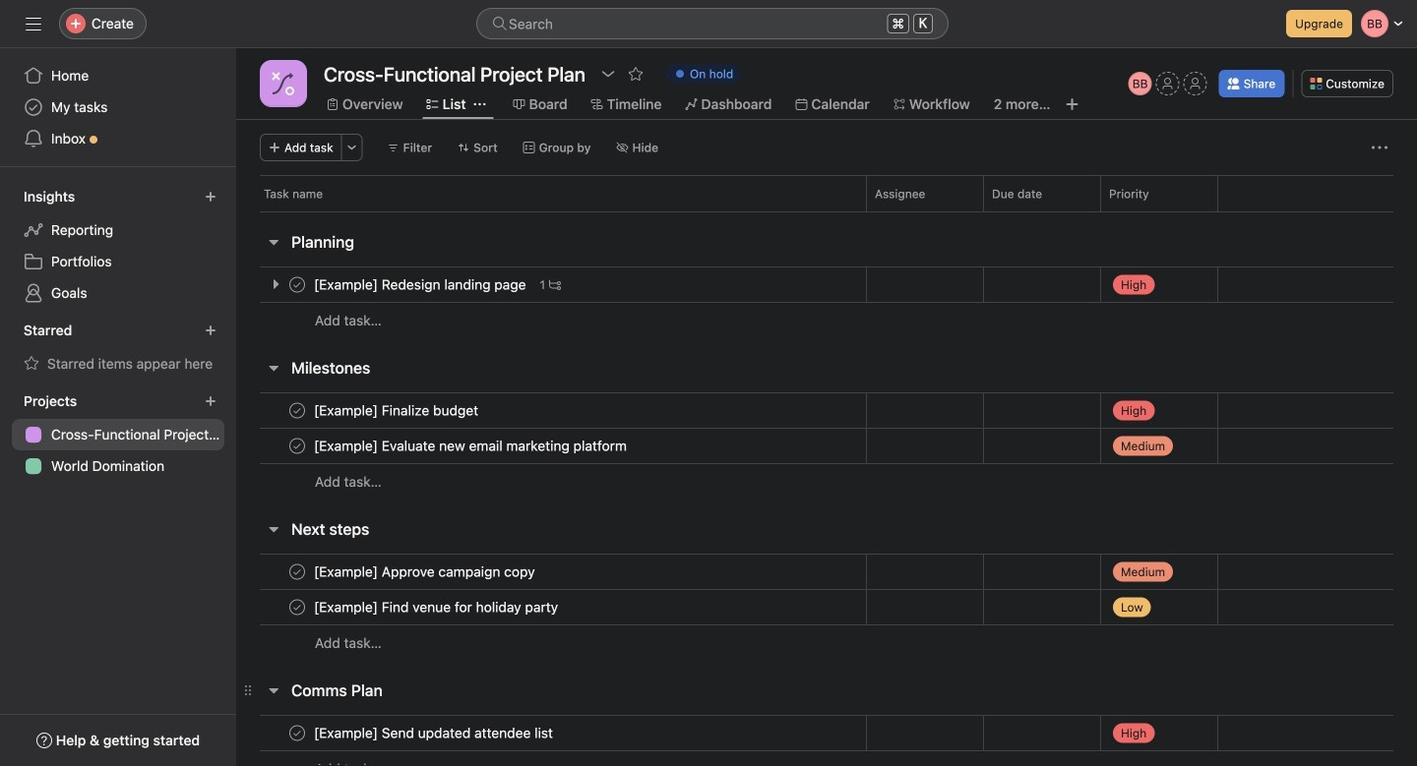 Task type: locate. For each thing, give the bounding box(es) containing it.
mark complete checkbox inside [example] redesign landing page cell
[[285, 273, 309, 297]]

1 vertical spatial mark complete checkbox
[[285, 399, 309, 423]]

mark complete image
[[285, 273, 309, 297], [285, 399, 309, 423], [285, 435, 309, 458], [285, 561, 309, 584], [285, 596, 309, 620], [285, 722, 309, 746]]

3 mark complete checkbox from the top
[[285, 435, 309, 458]]

4 mark complete image from the top
[[285, 561, 309, 584]]

hide sidebar image
[[26, 16, 41, 31]]

manage project members image
[[1129, 72, 1152, 95]]

None text field
[[319, 56, 591, 92]]

1 collapse task list for this group image from the top
[[266, 234, 282, 250]]

mark complete checkbox inside [example] approve campaign copy 'cell'
[[285, 561, 309, 584]]

1 mark complete checkbox from the top
[[285, 273, 309, 297]]

collapse task list for this group image
[[266, 522, 282, 537]]

mark complete image for mark complete option inside [example] evaluate new email marketing platform cell
[[285, 435, 309, 458]]

[example] redesign landing page cell
[[236, 267, 866, 303]]

header comms plan tree grid
[[236, 716, 1417, 767]]

mark complete checkbox inside [example] finalize budget cell
[[285, 399, 309, 423]]

3 mark complete image from the top
[[285, 435, 309, 458]]

mark complete checkbox for [example] evaluate new email marketing platform cell on the bottom
[[285, 435, 309, 458]]

mark complete checkbox for task name text field inside the [example] approve campaign copy 'cell'
[[285, 561, 309, 584]]

collapse task list for this group image for the header milestones tree grid
[[266, 360, 282, 376]]

mark complete checkbox inside [example] evaluate new email marketing platform cell
[[285, 435, 309, 458]]

row
[[236, 175, 1417, 212], [260, 211, 1394, 213], [236, 267, 1417, 303], [236, 302, 1417, 339], [236, 393, 1417, 429], [236, 428, 1417, 465], [236, 464, 1417, 500], [236, 554, 1417, 591], [236, 590, 1417, 626], [236, 625, 1417, 661], [236, 716, 1417, 752], [236, 751, 1417, 767]]

2 mark complete image from the top
[[285, 399, 309, 423]]

0 vertical spatial collapse task list for this group image
[[266, 234, 282, 250]]

2 task name text field from the top
[[310, 598, 564, 618]]

task name text field inside [example] evaluate new email marketing platform cell
[[310, 437, 633, 456]]

Task name text field
[[310, 275, 532, 295], [310, 401, 484, 421], [310, 437, 633, 456], [310, 724, 559, 744]]

mark complete image for mark complete checkbox inside [example] find venue for holiday party cell
[[285, 596, 309, 620]]

2 task name text field from the top
[[310, 401, 484, 421]]

more actions image
[[346, 142, 358, 154]]

5 mark complete image from the top
[[285, 596, 309, 620]]

task name text field inside the [example] send updated attendee list cell
[[310, 724, 559, 744]]

1 task name text field from the top
[[310, 275, 532, 295]]

mark complete image inside [example] evaluate new email marketing platform cell
[[285, 435, 309, 458]]

add items to starred image
[[205, 325, 217, 337]]

4 task name text field from the top
[[310, 724, 559, 744]]

1 vertical spatial task name text field
[[310, 598, 564, 618]]

Task name text field
[[310, 563, 541, 582], [310, 598, 564, 618]]

2 vertical spatial collapse task list for this group image
[[266, 683, 282, 699]]

1 mark complete checkbox from the top
[[285, 561, 309, 584]]

mark complete image inside the [example] send updated attendee list cell
[[285, 722, 309, 746]]

mark complete image for mark complete checkbox inside the the [example] send updated attendee list cell
[[285, 722, 309, 746]]

2 mark complete checkbox from the top
[[285, 596, 309, 620]]

2 vertical spatial mark complete checkbox
[[285, 435, 309, 458]]

task name text field inside [example] find venue for holiday party cell
[[310, 598, 564, 618]]

1 subtask image
[[549, 279, 561, 291]]

mark complete checkbox inside the [example] send updated attendee list cell
[[285, 722, 309, 746]]

more actions image
[[1372, 140, 1388, 156]]

task name text field inside [example] redesign landing page cell
[[310, 275, 532, 295]]

2 vertical spatial mark complete checkbox
[[285, 722, 309, 746]]

[example] approve campaign copy cell
[[236, 554, 866, 591]]

2 mark complete checkbox from the top
[[285, 399, 309, 423]]

new insights image
[[205, 191, 217, 203]]

1 mark complete image from the top
[[285, 273, 309, 297]]

starred element
[[0, 313, 236, 384]]

add to starred image
[[628, 66, 644, 82]]

0 vertical spatial mark complete checkbox
[[285, 561, 309, 584]]

header milestones tree grid
[[236, 393, 1417, 500]]

Mark complete checkbox
[[285, 561, 309, 584], [285, 596, 309, 620], [285, 722, 309, 746]]

None field
[[476, 8, 949, 39]]

0 vertical spatial mark complete checkbox
[[285, 273, 309, 297]]

mark complete checkbox for task name text field in [example] find venue for holiday party cell
[[285, 596, 309, 620]]

Mark complete checkbox
[[285, 273, 309, 297], [285, 399, 309, 423], [285, 435, 309, 458]]

mark complete image for mark complete checkbox inside [example] approve campaign copy 'cell'
[[285, 561, 309, 584]]

mark complete image inside [example] redesign landing page cell
[[285, 273, 309, 297]]

mark complete image inside [example] finalize budget cell
[[285, 399, 309, 423]]

1 vertical spatial collapse task list for this group image
[[266, 360, 282, 376]]

1 task name text field from the top
[[310, 563, 541, 582]]

1 vertical spatial mark complete checkbox
[[285, 596, 309, 620]]

projects element
[[0, 384, 236, 486]]

0 vertical spatial task name text field
[[310, 563, 541, 582]]

task name text field inside [example] finalize budget cell
[[310, 401, 484, 421]]

header planning tree grid
[[236, 267, 1417, 339]]

mark complete image inside [example] approve campaign copy 'cell'
[[285, 561, 309, 584]]

3 task name text field from the top
[[310, 437, 633, 456]]

collapse task list for this group image
[[266, 234, 282, 250], [266, 360, 282, 376], [266, 683, 282, 699]]

6 mark complete image from the top
[[285, 722, 309, 746]]

2 collapse task list for this group image from the top
[[266, 360, 282, 376]]

mark complete checkbox inside [example] find venue for holiday party cell
[[285, 596, 309, 620]]

3 mark complete checkbox from the top
[[285, 722, 309, 746]]

mark complete image inside [example] find venue for holiday party cell
[[285, 596, 309, 620]]

task name text field inside [example] approve campaign copy 'cell'
[[310, 563, 541, 582]]



Task type: vqa. For each thing, say whether or not it's contained in the screenshot.
Projects element in the left of the page
yes



Task type: describe. For each thing, give the bounding box(es) containing it.
[example] finalize budget cell
[[236, 393, 866, 429]]

expand subtask list for the task [example] redesign landing page image
[[268, 277, 283, 292]]

new project or portfolio image
[[205, 396, 217, 408]]

add tab image
[[1065, 96, 1080, 112]]

3 collapse task list for this group image from the top
[[266, 683, 282, 699]]

mark complete image for mark complete option within the [example] finalize budget cell
[[285, 399, 309, 423]]

tab actions image
[[474, 98, 486, 110]]

task name text field for mark complete option within the [example] finalize budget cell
[[310, 401, 484, 421]]

line_and_symbols image
[[272, 72, 295, 95]]

task name text field for [example] approve campaign copy 'cell'
[[310, 563, 541, 582]]

task name text field for mark complete option inside [example] evaluate new email marketing platform cell
[[310, 437, 633, 456]]

show options image
[[600, 66, 616, 82]]

insights element
[[0, 179, 236, 313]]

global element
[[0, 48, 236, 166]]

header next steps tree grid
[[236, 554, 1417, 661]]

mark complete checkbox for [example] finalize budget cell
[[285, 399, 309, 423]]

[example] send updated attendee list cell
[[236, 716, 866, 752]]

task name text field for [example] find venue for holiday party cell
[[310, 598, 564, 618]]

Search tasks, projects, and more text field
[[476, 8, 949, 39]]

mark complete image for mark complete option inside [example] redesign landing page cell
[[285, 273, 309, 297]]

[example] find venue for holiday party cell
[[236, 590, 866, 626]]

collapse task list for this group image for "header planning" tree grid at the top
[[266, 234, 282, 250]]

task name text field for mark complete checkbox inside the the [example] send updated attendee list cell
[[310, 724, 559, 744]]

[example] evaluate new email marketing platform cell
[[236, 428, 866, 465]]



